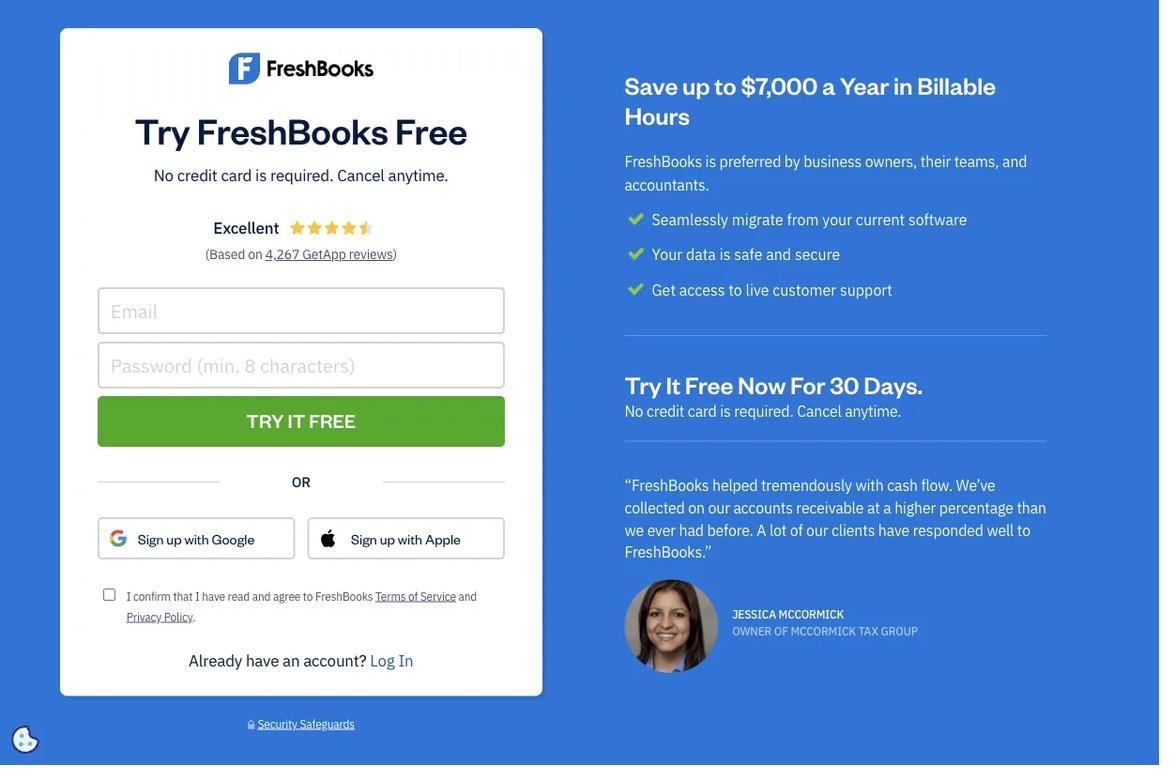 Task type: locate. For each thing, give the bounding box(es) containing it.
privacy
[[127, 610, 162, 625]]

hours
[[625, 99, 690, 130]]

a inside "freshbooks helped tremendously with cash flow. we've collected on our accounts receivable at a higher percentage than we ever had before. a lot of our clients have responded well to freshbooks."
[[884, 498, 892, 518]]

0 vertical spatial a
[[822, 69, 836, 100]]

required. down try freshbooks free
[[270, 164, 334, 185]]

is left safe
[[720, 245, 731, 264]]

2 vertical spatial try
[[246, 408, 284, 433]]

from
[[787, 210, 819, 229]]

2 vertical spatial free
[[309, 408, 356, 433]]

security
[[258, 716, 298, 731]]

0 vertical spatial card
[[221, 164, 252, 185]]

of
[[790, 520, 803, 540], [408, 589, 418, 604], [774, 624, 789, 639]]

excellent
[[213, 217, 279, 238]]

1 horizontal spatial cancel
[[797, 401, 842, 421]]

to inside 'i confirm that i have read and agree to freshbooks terms of service and privacy policy .'
[[303, 589, 313, 604]]

up for $7,000
[[683, 69, 710, 100]]

freshbooks logo image
[[228, 51, 374, 86]]

freshbooks up accountants.
[[625, 151, 702, 171]]

0 vertical spatial have
[[879, 520, 910, 540]]

2 vertical spatial have
[[246, 650, 279, 671]]

a
[[822, 69, 836, 100], [884, 498, 892, 518]]

no
[[154, 164, 174, 185], [625, 401, 643, 421]]

1 sign from the left
[[138, 530, 164, 548]]

get access to live customer support
[[652, 280, 893, 300]]

card
[[221, 164, 252, 185], [688, 401, 717, 421]]

and right teams, on the right
[[1003, 151, 1027, 171]]

have left an
[[246, 650, 279, 671]]

before.
[[707, 520, 754, 540]]

up for apple
[[380, 530, 395, 548]]

on
[[248, 245, 263, 263], [688, 498, 705, 518]]

sign inside button
[[351, 530, 377, 548]]

0 horizontal spatial free
[[309, 408, 356, 433]]

0 horizontal spatial on
[[248, 245, 263, 263]]

0 horizontal spatial have
[[202, 589, 225, 604]]

your
[[823, 210, 853, 229]]

try inside 'button'
[[246, 408, 284, 433]]

1 vertical spatial a
[[884, 498, 892, 518]]

2 horizontal spatial of
[[790, 520, 803, 540]]

1 vertical spatial credit
[[647, 401, 685, 421]]

collected
[[625, 498, 685, 518]]

save
[[625, 69, 678, 100]]

required. inside try it free now for 30 days. no credit card is required. cancel anytime.
[[734, 401, 794, 421]]

of right owner
[[774, 624, 789, 639]]

(based
[[205, 245, 245, 263]]

group
[[881, 624, 918, 639]]

1 vertical spatial our
[[807, 520, 828, 540]]

0 vertical spatial try
[[135, 107, 190, 153]]

have left read
[[202, 589, 225, 604]]

to left $7,000
[[715, 69, 737, 100]]

2 horizontal spatial with
[[856, 476, 884, 495]]

credit inside try it free now for 30 days. no credit card is required. cancel anytime.
[[647, 401, 685, 421]]

card inside try it free now for 30 days. no credit card is required. cancel anytime.
[[688, 401, 717, 421]]

on inside "freshbooks helped tremendously with cash flow. we've collected on our accounts receivable at a higher percentage than we ever had before. a lot of our clients have responded well to freshbooks."
[[688, 498, 705, 518]]

it down the password (min. 8 characters) password field
[[288, 408, 305, 433]]

sign right google logo
[[138, 530, 164, 548]]

1 vertical spatial anytime.
[[845, 401, 902, 421]]

have inside 'i confirm that i have read and agree to freshbooks terms of service and privacy policy .'
[[202, 589, 225, 604]]

try inside try it free now for 30 days. no credit card is required. cancel anytime.
[[625, 368, 662, 399]]

0 horizontal spatial try
[[135, 107, 190, 153]]

card up excellent
[[221, 164, 252, 185]]

an
[[283, 650, 300, 671]]

mccormick left 'tax'
[[791, 624, 856, 639]]

0 horizontal spatial card
[[221, 164, 252, 185]]

(based on 4,267 getapp reviews )
[[205, 245, 397, 263]]

it for try it free
[[288, 408, 305, 433]]

1 vertical spatial have
[[202, 589, 225, 604]]

0 horizontal spatial a
[[822, 69, 836, 100]]

0 horizontal spatial cancel
[[337, 164, 385, 185]]

1 vertical spatial of
[[408, 589, 418, 604]]

have down 'at'
[[879, 520, 910, 540]]

credit
[[177, 164, 217, 185], [647, 401, 685, 421]]

it left "now"
[[666, 368, 681, 399]]

2 horizontal spatial free
[[685, 368, 733, 399]]

2 sign from the left
[[351, 530, 377, 548]]

free inside 'button'
[[309, 408, 356, 433]]

try for try it free now for 30 days. no credit card is required. cancel anytime.
[[625, 368, 662, 399]]

had
[[679, 520, 704, 540]]

sign right apple logo
[[351, 530, 377, 548]]

$7,000
[[741, 69, 818, 100]]

at
[[867, 498, 880, 518]]

anytime. up )
[[388, 164, 449, 185]]

mccormick right jessica
[[779, 607, 844, 622]]

up inside button
[[380, 530, 395, 548]]

1 horizontal spatial free
[[395, 107, 467, 153]]

1 horizontal spatial i
[[195, 589, 200, 604]]

of inside jessica mccormick owner of mccormick tax group
[[774, 624, 789, 639]]

0 vertical spatial it
[[666, 368, 681, 399]]

4,267
[[265, 245, 300, 263]]

1 vertical spatial it
[[288, 408, 305, 433]]

0 horizontal spatial with
[[184, 530, 209, 548]]

0 horizontal spatial of
[[408, 589, 418, 604]]

freshbooks."
[[625, 542, 712, 562]]

tax
[[859, 624, 879, 639]]

1 horizontal spatial on
[[688, 498, 705, 518]]

1 vertical spatial card
[[688, 401, 717, 421]]

sign
[[138, 530, 164, 548], [351, 530, 377, 548]]

our down "receivable"
[[807, 520, 828, 540]]

i right "that"
[[195, 589, 200, 604]]

1 vertical spatial mccormick
[[791, 624, 856, 639]]

support
[[840, 280, 893, 300]]

is left preferred
[[706, 151, 716, 171]]

i left confirm
[[127, 589, 131, 604]]

business
[[804, 151, 862, 171]]

on left the 4,267
[[248, 245, 263, 263]]

a left year
[[822, 69, 836, 100]]

1 horizontal spatial with
[[398, 530, 423, 548]]

in
[[398, 650, 414, 671]]

0 vertical spatial anytime.
[[388, 164, 449, 185]]

access
[[680, 280, 725, 300]]

None checkbox
[[103, 589, 115, 601]]

i
[[127, 589, 131, 604], [195, 589, 200, 604]]

sign inside "button"
[[138, 530, 164, 548]]

try
[[135, 107, 190, 153], [625, 368, 662, 399], [246, 408, 284, 433]]

free
[[395, 107, 467, 153], [685, 368, 733, 399], [309, 408, 356, 433]]

freshbooks inside freshbooks is preferred by business owners, their teams, and accountants.
[[625, 151, 702, 171]]

0 horizontal spatial it
[[288, 408, 305, 433]]

data
[[686, 245, 716, 264]]

freshbooks
[[197, 107, 388, 153], [625, 151, 702, 171], [315, 589, 373, 604]]

is
[[706, 151, 716, 171], [255, 164, 267, 185], [720, 245, 731, 264], [720, 401, 731, 421]]

1 horizontal spatial it
[[666, 368, 681, 399]]

to right agree
[[303, 589, 313, 604]]

1 vertical spatial required.
[[734, 401, 794, 421]]

freshbooks left terms
[[315, 589, 373, 604]]

0 horizontal spatial up
[[166, 530, 182, 548]]

0 vertical spatial on
[[248, 245, 263, 263]]

0 vertical spatial our
[[708, 498, 730, 518]]

2 horizontal spatial up
[[683, 69, 710, 100]]

0 vertical spatial of
[[790, 520, 803, 540]]

security safeguards
[[258, 716, 355, 731]]

1 horizontal spatial card
[[688, 401, 717, 421]]

0 horizontal spatial required.
[[270, 164, 334, 185]]

0 horizontal spatial credit
[[177, 164, 217, 185]]

already have an account? log in
[[189, 650, 414, 671]]

days.
[[864, 368, 923, 399]]

0 vertical spatial credit
[[177, 164, 217, 185]]

cash
[[887, 476, 918, 495]]

credit up "freshbooks
[[647, 401, 685, 421]]

1 horizontal spatial credit
[[647, 401, 685, 421]]

sign up with apple
[[351, 530, 461, 548]]

higher
[[895, 498, 936, 518]]

1 vertical spatial on
[[688, 498, 705, 518]]

freshbooks is preferred by business owners, their teams, and accountants.
[[625, 151, 1027, 195]]

owners,
[[865, 151, 918, 171]]

privacy policy link
[[127, 610, 192, 625]]

1 horizontal spatial sign
[[351, 530, 377, 548]]

1 horizontal spatial no
[[625, 401, 643, 421]]

confirm
[[133, 589, 171, 604]]

anytime.
[[388, 164, 449, 185], [845, 401, 902, 421]]

on up had
[[688, 498, 705, 518]]

no credit card is required. cancel anytime.
[[154, 164, 449, 185]]

1 horizontal spatial of
[[774, 624, 789, 639]]

card up helped
[[688, 401, 717, 421]]

with inside "button"
[[184, 530, 209, 548]]

up left apple
[[380, 530, 395, 548]]

anytime. down 'days.' in the right of the page
[[845, 401, 902, 421]]

2 vertical spatial of
[[774, 624, 789, 639]]

0 vertical spatial free
[[395, 107, 467, 153]]

1 vertical spatial free
[[685, 368, 733, 399]]

"freshbooks
[[625, 476, 709, 495]]

up inside save up to $7,000 a year in billable hours
[[683, 69, 710, 100]]

0 vertical spatial no
[[154, 164, 174, 185]]

of right terms
[[408, 589, 418, 604]]

up right google logo
[[166, 530, 182, 548]]

already
[[189, 650, 242, 671]]

1 horizontal spatial up
[[380, 530, 395, 548]]

free inside try it free now for 30 days. no credit card is required. cancel anytime.
[[685, 368, 733, 399]]

2 horizontal spatial have
[[879, 520, 910, 540]]

with inside button
[[398, 530, 423, 548]]

1 horizontal spatial our
[[807, 520, 828, 540]]

and
[[1003, 151, 1027, 171], [766, 245, 792, 264], [252, 589, 271, 604], [459, 589, 477, 604]]

have inside "freshbooks helped tremendously with cash flow. we've collected on our accounts receivable at a higher percentage than we ever had before. a lot of our clients have responded well to freshbooks."
[[879, 520, 910, 540]]

a right 'at'
[[884, 498, 892, 518]]

of right lot
[[790, 520, 803, 540]]

cancel
[[337, 164, 385, 185], [797, 401, 842, 421]]

with left apple
[[398, 530, 423, 548]]

with left google
[[184, 530, 209, 548]]

up right save
[[683, 69, 710, 100]]

0 horizontal spatial sign
[[138, 530, 164, 548]]

2 horizontal spatial try
[[625, 368, 662, 399]]

to left live
[[729, 280, 742, 300]]

responded
[[913, 520, 984, 540]]

up inside "button"
[[166, 530, 182, 548]]

1 horizontal spatial anytime.
[[845, 401, 902, 421]]

1 vertical spatial cancel
[[797, 401, 842, 421]]

1 vertical spatial no
[[625, 401, 643, 421]]

required. down "now"
[[734, 401, 794, 421]]

it
[[666, 368, 681, 399], [288, 408, 305, 433]]

lot
[[770, 520, 787, 540]]

1 horizontal spatial try
[[246, 408, 284, 433]]

customer
[[773, 280, 837, 300]]

is up helped
[[720, 401, 731, 421]]

get
[[652, 280, 676, 300]]

0 vertical spatial required.
[[270, 164, 334, 185]]

security safeguards link
[[247, 711, 355, 737]]

it for try it free now for 30 days. no credit card is required. cancel anytime.
[[666, 368, 681, 399]]

our up before.
[[708, 498, 730, 518]]

to right well
[[1018, 520, 1031, 540]]

to inside save up to $7,000 a year in billable hours
[[715, 69, 737, 100]]

cancel down for
[[797, 401, 842, 421]]

cancel up 4.5 stars "image"
[[337, 164, 385, 185]]

0 horizontal spatial i
[[127, 589, 131, 604]]

1 horizontal spatial required.
[[734, 401, 794, 421]]

it inside try it free now for 30 days. no credit card is required. cancel anytime.
[[666, 368, 681, 399]]

with up 'at'
[[856, 476, 884, 495]]

0 vertical spatial cancel
[[337, 164, 385, 185]]

1 horizontal spatial a
[[884, 498, 892, 518]]

it inside 'button'
[[288, 408, 305, 433]]

1 vertical spatial try
[[625, 368, 662, 399]]

credit up excellent
[[177, 164, 217, 185]]

0 horizontal spatial anytime.
[[388, 164, 449, 185]]

2 i from the left
[[195, 589, 200, 604]]

4.5 stars image
[[290, 221, 374, 235]]

percentage
[[940, 498, 1014, 518]]

your data is safe and secure
[[652, 245, 840, 264]]

log in link
[[370, 650, 414, 671]]



Task type: describe. For each thing, give the bounding box(es) containing it.
google
[[212, 530, 255, 548]]

and right read
[[252, 589, 271, 604]]

google logo image
[[109, 516, 127, 561]]

lock icon image
[[247, 719, 255, 730]]

freshbooks inside 'i confirm that i have read and agree to freshbooks terms of service and privacy policy .'
[[315, 589, 373, 604]]

terms
[[375, 589, 406, 604]]

apple
[[425, 530, 461, 548]]

safeguards
[[300, 716, 355, 731]]

secure
[[795, 245, 840, 264]]

agree
[[273, 589, 301, 604]]

30
[[830, 368, 859, 399]]

getapp
[[303, 245, 346, 263]]

save up to $7,000 a year in billable hours
[[625, 69, 996, 130]]

with for sign up with google
[[184, 530, 209, 548]]

freshbooks up no credit card is required. cancel anytime.
[[197, 107, 388, 153]]

try it free now for 30 days. no credit card is required. cancel anytime.
[[625, 368, 923, 421]]

cancel inside try it free now for 30 days. no credit card is required. cancel anytime.
[[797, 401, 842, 421]]

well
[[987, 520, 1014, 540]]

cookie consent banner dialog
[[14, 534, 296, 751]]

teams,
[[955, 151, 999, 171]]

with for sign up with apple
[[398, 530, 423, 548]]

of inside 'i confirm that i have read and agree to freshbooks terms of service and privacy policy .'
[[408, 589, 418, 604]]

safe
[[734, 245, 763, 264]]

0 vertical spatial mccormick
[[779, 607, 844, 622]]

is inside freshbooks is preferred by business owners, their teams, and accountants.
[[706, 151, 716, 171]]

owner
[[732, 624, 772, 639]]

0 horizontal spatial our
[[708, 498, 730, 518]]

to inside "freshbooks helped tremendously with cash flow. we've collected on our accounts receivable at a higher percentage than we ever had before. a lot of our clients have responded well to freshbooks."
[[1018, 520, 1031, 540]]

policy
[[164, 610, 192, 625]]

i confirm that i have read and agree to freshbooks terms of service and privacy policy .
[[127, 589, 477, 625]]

free for try it free
[[309, 408, 356, 433]]

their
[[921, 151, 951, 171]]

try it free button
[[97, 396, 505, 447]]

Email email field
[[97, 287, 505, 334]]

we've
[[956, 476, 996, 495]]

jessica mccormick owner of mccormick tax group
[[732, 607, 918, 639]]

flow.
[[921, 476, 953, 495]]

4,267 getapp reviews link
[[265, 242, 393, 267]]

current
[[856, 210, 905, 229]]

cookie preferences image
[[11, 726, 39, 754]]

)
[[393, 245, 397, 263]]

software
[[909, 210, 968, 229]]

preferred
[[720, 151, 781, 171]]

log
[[370, 650, 395, 671]]

read
[[228, 589, 250, 604]]

of inside "freshbooks helped tremendously with cash flow. we've collected on our accounts receivable at a higher percentage than we ever had before. a lot of our clients have responded well to freshbooks."
[[790, 520, 803, 540]]

is inside try it free now for 30 days. no credit card is required. cancel anytime.
[[720, 401, 731, 421]]

receivable
[[796, 498, 864, 518]]

we
[[625, 520, 644, 540]]

and inside freshbooks is preferred by business owners, their teams, and accountants.
[[1003, 151, 1027, 171]]

and right service
[[459, 589, 477, 604]]

1 i from the left
[[127, 589, 131, 604]]

service
[[420, 589, 456, 604]]

free for try it free now for 30 days. no credit card is required. cancel anytime.
[[685, 368, 733, 399]]

with inside "freshbooks helped tremendously with cash flow. we've collected on our accounts receivable at a higher percentage than we ever had before. a lot of our clients have responded well to freshbooks."
[[856, 476, 884, 495]]

try freshbooks free
[[135, 107, 467, 153]]

year
[[840, 69, 889, 100]]

tremendously
[[761, 476, 852, 495]]

sign for sign up with google
[[138, 530, 164, 548]]

helped
[[713, 476, 758, 495]]

accounts
[[734, 498, 793, 518]]

sign for sign up with apple
[[351, 530, 377, 548]]

in
[[894, 69, 913, 100]]

seamlessly
[[652, 210, 728, 229]]

try it free
[[246, 408, 356, 433]]

migrate
[[732, 210, 784, 229]]

Password (min. 8 characters) password field
[[97, 342, 505, 389]]

billable
[[918, 69, 996, 100]]

anytime. inside try it free now for 30 days. no credit card is required. cancel anytime.
[[845, 401, 902, 421]]

is up excellent
[[255, 164, 267, 185]]

try for try freshbooks free
[[135, 107, 190, 153]]

account?
[[303, 650, 367, 671]]

sign up with apple button
[[307, 517, 505, 560]]

.
[[192, 610, 195, 625]]

up for google
[[166, 530, 182, 548]]

a
[[757, 520, 766, 540]]

and right safe
[[766, 245, 792, 264]]

your
[[652, 245, 683, 264]]

now
[[738, 368, 786, 399]]

that
[[173, 589, 193, 604]]

accountants.
[[625, 175, 709, 195]]

clients
[[832, 520, 875, 540]]

live
[[746, 280, 769, 300]]

try for try it free
[[246, 408, 284, 433]]

jessica
[[732, 607, 776, 622]]

by
[[785, 151, 800, 171]]

for
[[791, 368, 826, 399]]

or
[[292, 473, 311, 491]]

apple logo image
[[319, 529, 337, 548]]

no inside try it free now for 30 days. no credit card is required. cancel anytime.
[[625, 401, 643, 421]]

sign up with google button
[[97, 516, 295, 561]]

a inside save up to $7,000 a year in billable hours
[[822, 69, 836, 100]]

than
[[1017, 498, 1047, 518]]

0 horizontal spatial no
[[154, 164, 174, 185]]

reviews
[[349, 245, 393, 263]]

terms of service link
[[375, 589, 456, 604]]

free for try freshbooks free
[[395, 107, 467, 153]]

ever
[[648, 520, 676, 540]]

1 horizontal spatial have
[[246, 650, 279, 671]]

seamlessly migrate from your current software
[[652, 210, 968, 229]]

sign up with google
[[138, 530, 255, 548]]



Task type: vqa. For each thing, say whether or not it's contained in the screenshot.
I confirm that I have read and agree to FreshBooks Terms of Service and Privacy Policy .
yes



